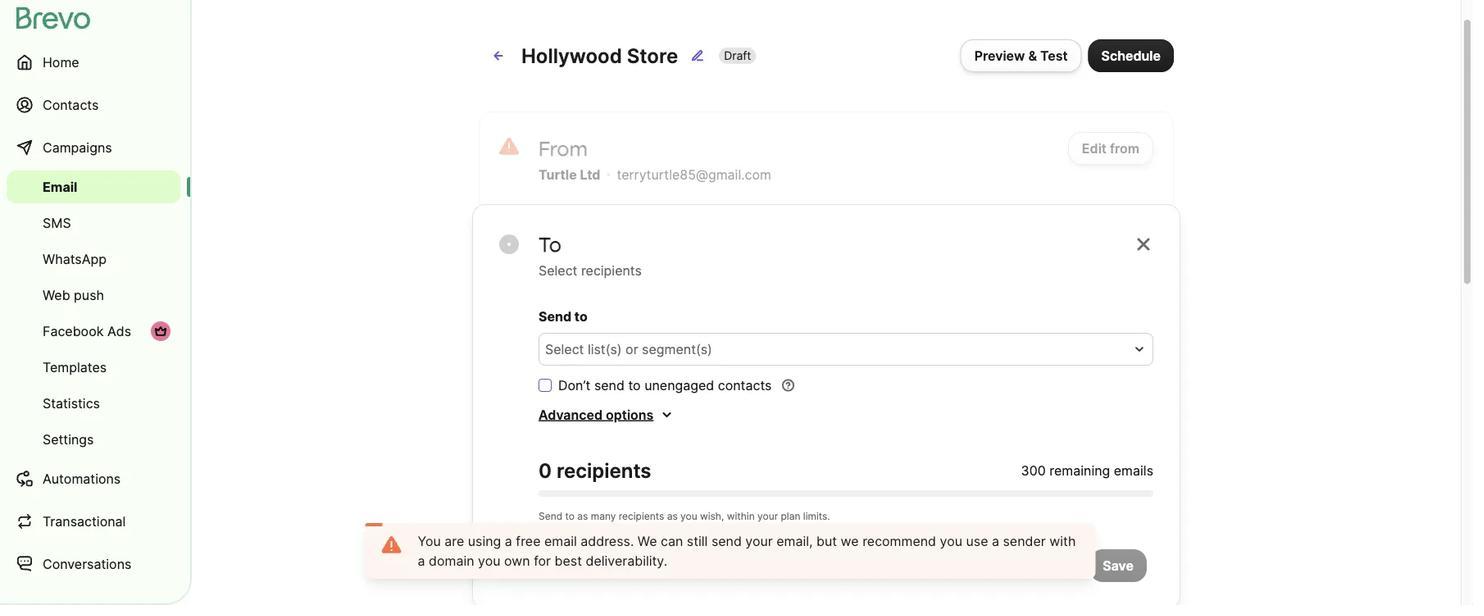 Task type: vqa. For each thing, say whether or not it's contained in the screenshot.
recipients to the middle
yes



Task type: describe. For each thing, give the bounding box(es) containing it.
hollywood store
[[521, 43, 678, 68]]

using
[[468, 533, 501, 549]]

can
[[661, 533, 683, 549]]

you are using a free email address. we can still send your email, but we recommend you use a sender with a domain you own for best deliverability.
[[418, 533, 1076, 569]]

templates
[[43, 359, 107, 375]]

schedule button
[[1088, 39, 1174, 72]]

unengaged
[[644, 377, 714, 393]]

facebook ads link
[[7, 315, 180, 348]]

sms link
[[7, 207, 180, 239]]

templates link
[[7, 351, 180, 384]]

web push link
[[7, 279, 180, 312]]

schedule
[[1101, 48, 1161, 64]]

transactional link
[[7, 502, 180, 541]]

store
[[627, 43, 678, 68]]

0
[[539, 458, 552, 482]]

web
[[43, 287, 70, 303]]

send for send to
[[539, 308, 572, 324]]

&
[[1028, 48, 1037, 64]]

are
[[445, 533, 464, 549]]

recommend
[[863, 533, 936, 549]]

2 vertical spatial you
[[478, 553, 501, 569]]

deliverability.
[[586, 553, 667, 569]]

select for select list(s) or segment(s)
[[545, 341, 584, 357]]

settings link
[[7, 423, 180, 456]]

options
[[606, 407, 654, 423]]

sms
[[43, 215, 71, 231]]

save
[[1103, 557, 1134, 573]]

domain
[[429, 553, 474, 569]]

for
[[534, 553, 551, 569]]

preview & test button
[[961, 39, 1082, 72]]

2 horizontal spatial a
[[992, 533, 999, 549]]

save button
[[1090, 549, 1147, 582]]

home link
[[7, 43, 180, 82]]

1 vertical spatial to
[[628, 377, 641, 393]]

settings
[[43, 431, 94, 447]]

statistics link
[[7, 387, 180, 420]]

email
[[43, 179, 77, 195]]

home
[[43, 54, 79, 70]]

facebook ads
[[43, 323, 131, 339]]

preview
[[974, 48, 1025, 64]]

whatsapp link
[[7, 243, 180, 275]]

0 vertical spatial your
[[758, 510, 778, 522]]

left___rvooi image
[[154, 325, 167, 338]]

don't send to unengaged contacts
[[558, 377, 772, 393]]

conversations link
[[7, 544, 180, 584]]

recipients for 0 recipients
[[557, 458, 651, 482]]

hollywood
[[521, 43, 622, 68]]

0 horizontal spatial a
[[418, 553, 425, 569]]

within
[[727, 510, 755, 522]]

300
[[1021, 462, 1046, 478]]

email,
[[777, 533, 813, 549]]

advanced
[[539, 407, 603, 423]]

send to as many recipients as you wish, within your plan limits.
[[539, 510, 830, 522]]

to for send to as many recipients as you wish, within your plan limits.
[[565, 510, 575, 522]]

1 horizontal spatial a
[[505, 533, 512, 549]]

plan
[[781, 510, 801, 522]]

contacts
[[718, 377, 772, 393]]

automations link
[[7, 459, 180, 498]]

campaigns
[[43, 139, 112, 155]]

facebook
[[43, 323, 104, 339]]

select recipients
[[539, 262, 642, 278]]

draft
[[724, 49, 751, 63]]



Task type: locate. For each thing, give the bounding box(es) containing it.
1 vertical spatial select
[[545, 341, 584, 357]]

2 vertical spatial recipients
[[619, 510, 664, 522]]

use
[[966, 533, 988, 549]]

2 vertical spatial to
[[565, 510, 575, 522]]

recipients up the we
[[619, 510, 664, 522]]

send for send to as many recipients as you wish, within your plan limits.
[[539, 510, 562, 522]]

to down select recipients
[[575, 308, 588, 324]]

send
[[539, 308, 572, 324], [539, 510, 562, 522]]

many
[[591, 510, 616, 522]]

address.
[[581, 533, 634, 549]]

your down the within
[[745, 533, 773, 549]]

advanced options
[[539, 407, 654, 423]]

1 vertical spatial recipients
[[557, 458, 651, 482]]

send down the within
[[711, 533, 742, 549]]

emails
[[1114, 462, 1153, 478]]

advanced options link
[[539, 405, 673, 425]]

we
[[841, 533, 859, 549]]

2 horizontal spatial you
[[940, 533, 962, 549]]

a
[[505, 533, 512, 549], [992, 533, 999, 549], [418, 553, 425, 569]]

your left plan
[[758, 510, 778, 522]]

you left use
[[940, 533, 962, 549]]

don't
[[558, 377, 591, 393]]

you left wish,
[[680, 510, 697, 522]]

still
[[687, 533, 708, 549]]

send inside you are using a free email address. we can still send your email, but we recommend you use a sender with a domain you own for best deliverability.
[[711, 533, 742, 549]]

sender
[[1003, 533, 1046, 549]]

you
[[680, 510, 697, 522], [940, 533, 962, 549], [478, 553, 501, 569]]

send up email
[[539, 510, 562, 522]]

0 recipients
[[539, 458, 651, 482]]

to
[[539, 232, 562, 256]]

send up advanced options link
[[594, 377, 625, 393]]

free
[[516, 533, 541, 549]]

as left the many
[[577, 510, 588, 522]]

statistics
[[43, 395, 100, 411]]

1 vertical spatial you
[[940, 533, 962, 549]]

300 remaining emails
[[1021, 462, 1153, 478]]

1 vertical spatial your
[[745, 533, 773, 549]]

select down send to
[[545, 341, 584, 357]]

campaigns link
[[7, 128, 180, 167]]

we
[[638, 533, 657, 549]]

send
[[594, 377, 625, 393], [711, 533, 742, 549]]

recipients up the many
[[557, 458, 651, 482]]

0 horizontal spatial as
[[577, 510, 588, 522]]

recipients for select recipients
[[581, 262, 642, 278]]

1 as from the left
[[577, 510, 588, 522]]

to up email
[[565, 510, 575, 522]]

0 vertical spatial select
[[539, 262, 577, 278]]

but
[[817, 533, 837, 549]]

list(s)
[[588, 341, 622, 357]]

1 vertical spatial send
[[539, 510, 562, 522]]

your inside you are using a free email address. we can still send your email, but we recommend you use a sender with a domain you own for best deliverability.
[[745, 533, 773, 549]]

recipients up send to
[[581, 262, 642, 278]]

0 horizontal spatial send
[[594, 377, 625, 393]]

0 vertical spatial send
[[594, 377, 625, 393]]

0 horizontal spatial you
[[478, 553, 501, 569]]

or
[[626, 341, 638, 357]]

1 horizontal spatial you
[[680, 510, 697, 522]]

contacts link
[[7, 85, 180, 125]]

wish,
[[700, 510, 724, 522]]

1 horizontal spatial send
[[711, 533, 742, 549]]

with
[[1050, 533, 1076, 549]]

as
[[577, 510, 588, 522], [667, 510, 678, 522]]

conversations
[[43, 556, 131, 572]]

your
[[758, 510, 778, 522], [745, 533, 773, 549]]

email link
[[7, 171, 180, 203]]

you
[[418, 533, 441, 549]]

1 send from the top
[[539, 308, 572, 324]]

preview & test
[[974, 48, 1068, 64]]

contacts
[[43, 97, 99, 113]]

push
[[74, 287, 104, 303]]

whatsapp
[[43, 251, 107, 267]]

select for select recipients
[[539, 262, 577, 278]]

2 send from the top
[[539, 510, 562, 522]]

0 vertical spatial to
[[575, 308, 588, 324]]

send to
[[539, 308, 588, 324]]

select list(s) or segment(s)
[[545, 341, 712, 357]]

to
[[575, 308, 588, 324], [628, 377, 641, 393], [565, 510, 575, 522]]

0 vertical spatial recipients
[[581, 262, 642, 278]]

test
[[1040, 48, 1068, 64]]

2 as from the left
[[667, 510, 678, 522]]

limits.
[[803, 510, 830, 522]]

email
[[544, 533, 577, 549]]

0 vertical spatial send
[[539, 308, 572, 324]]

a left free
[[505, 533, 512, 549]]

select
[[539, 262, 577, 278], [545, 341, 584, 357]]

select list(s) or segment(s) button
[[539, 333, 1153, 366]]

best
[[555, 553, 582, 569]]

own
[[504, 553, 530, 569]]

select down to
[[539, 262, 577, 278]]

1 horizontal spatial as
[[667, 510, 678, 522]]

to for send to
[[575, 308, 588, 324]]

recipients
[[581, 262, 642, 278], [557, 458, 651, 482], [619, 510, 664, 522]]

ads
[[107, 323, 131, 339]]

0 vertical spatial you
[[680, 510, 697, 522]]

a down you
[[418, 553, 425, 569]]

web push
[[43, 287, 104, 303]]

a right use
[[992, 533, 999, 549]]

select inside popup button
[[545, 341, 584, 357]]

remaining
[[1050, 462, 1110, 478]]

send down select recipients
[[539, 308, 572, 324]]

notification timer progress bar
[[365, 523, 376, 526]]

as up the can
[[667, 510, 678, 522]]

automations
[[43, 471, 121, 487]]

1 vertical spatial send
[[711, 533, 742, 549]]

segment(s)
[[642, 341, 712, 357]]

transactional
[[43, 513, 126, 529]]

you down the using
[[478, 553, 501, 569]]

to up 'options'
[[628, 377, 641, 393]]



